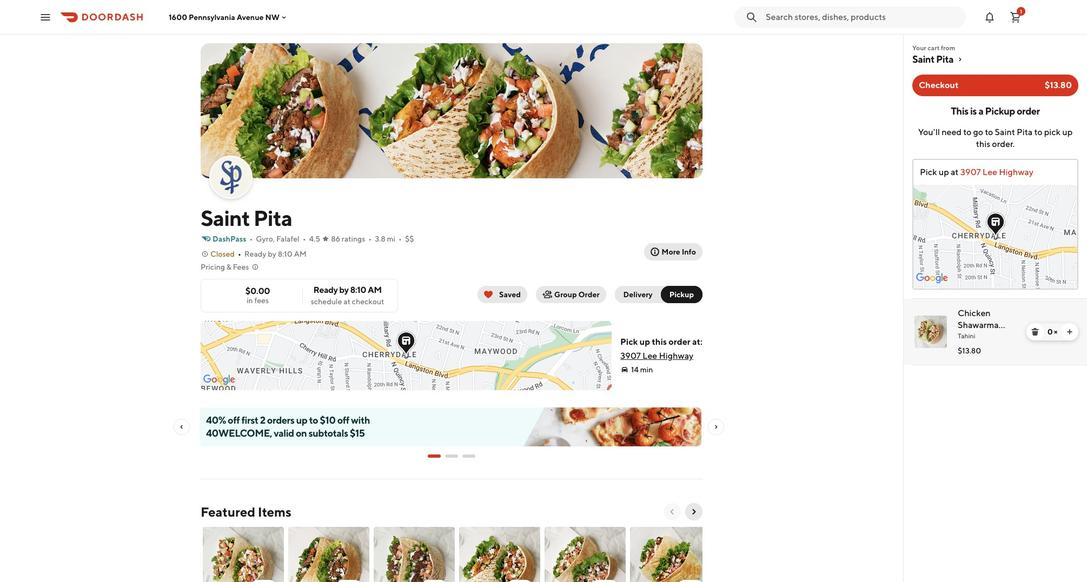 Task type: describe. For each thing, give the bounding box(es) containing it.
ready by 8:10 am schedule at checkout
[[311, 285, 384, 306]]

chicken kabob pita image
[[545, 527, 626, 583]]

notification bell image
[[983, 11, 996, 24]]

0 vertical spatial by
[[268, 250, 276, 259]]

more info
[[662, 248, 696, 256]]

order methods option group
[[615, 286, 703, 303]]

cart
[[928, 44, 940, 52]]

in
[[247, 296, 253, 305]]

your cart from
[[912, 44, 955, 52]]

to inside 40% off first 2 orders up to $10 off with 40welcome, valid on subtotals $15
[[309, 415, 318, 426]]

saint pita link
[[912, 53, 1078, 66]]

add one to cart image
[[1066, 328, 1074, 336]]

group order
[[554, 290, 600, 299]]

1 vertical spatial saint pita
[[201, 206, 292, 231]]

add item to cart image for chicken kabob pita image
[[598, 580, 613, 583]]

0 horizontal spatial powered by google image
[[203, 375, 235, 386]]

1
[[1020, 8, 1022, 14]]

am inside ready by 8:10 am schedule at checkout
[[368, 285, 382, 295]]

order inside pick up this order at: 3907 lee highway
[[669, 337, 691, 347]]

pick up this order at: 3907 lee highway
[[620, 337, 703, 361]]

by inside ready by 8:10 am schedule at checkout
[[339, 285, 349, 295]]

0
[[1048, 328, 1053, 336]]

3907 lee highway link for pick up this order at:
[[620, 351, 693, 361]]

• ready by 8:10 am
[[238, 250, 307, 259]]

pricing & fees
[[201, 263, 249, 272]]

&
[[226, 263, 231, 272]]

your
[[912, 44, 926, 52]]

1600 pennsylvania avenue nw button
[[169, 13, 288, 21]]

saved
[[499, 290, 521, 299]]

checkout
[[919, 80, 959, 90]]

up inside pick up this order at: 3907 lee highway
[[640, 337, 650, 347]]

select promotional banner element
[[428, 447, 475, 466]]

3907 lee highway link for pick up at
[[959, 167, 1034, 177]]

order.
[[992, 139, 1015, 149]]

at inside ready by 8:10 am schedule at checkout
[[344, 297, 350, 306]]

add item to cart image for chicken gyro pita image
[[512, 580, 527, 583]]

0 ×
[[1048, 328, 1058, 336]]

dashpass •
[[213, 235, 253, 243]]

3907 inside pick up this order at: 3907 lee highway
[[620, 351, 641, 361]]

$15
[[350, 428, 365, 439]]

1 items, open order cart image
[[1009, 11, 1022, 24]]

falafel
[[276, 235, 299, 243]]

pick
[[1044, 127, 1061, 137]]

highway inside pick up this order at: 3907 lee highway
[[659, 351, 693, 361]]

40welcome,
[[206, 428, 272, 439]]

with
[[351, 415, 370, 426]]

add item to cart image for "beef shawarma pita" image
[[683, 580, 698, 583]]

0 vertical spatial lee
[[983, 167, 997, 177]]

pick up at 3907 lee highway
[[920, 167, 1034, 177]]

dashpass
[[213, 235, 246, 243]]

featured
[[201, 505, 255, 520]]

schedule
[[311, 297, 342, 306]]

add item to cart image for "beef & lamb gyro pita" image
[[342, 580, 356, 583]]

pita down from
[[936, 54, 954, 65]]

1600
[[169, 13, 187, 21]]

group
[[554, 290, 577, 299]]

1 horizontal spatial at
[[951, 167, 959, 177]]

info
[[682, 248, 696, 256]]

delivery
[[623, 290, 653, 299]]

mi
[[387, 235, 395, 243]]

up down need
[[939, 167, 949, 177]]

avenue
[[237, 13, 264, 21]]

Delivery radio
[[615, 286, 668, 303]]

pricing & fees button
[[201, 262, 260, 273]]

pita inside chicken shawarma pita
[[958, 332, 974, 342]]

next button of carousel image
[[690, 508, 698, 517]]

saved button
[[478, 286, 527, 303]]

items
[[258, 505, 291, 520]]

ready inside ready by 8:10 am schedule at checkout
[[313, 285, 338, 295]]

more info button
[[644, 243, 703, 261]]

×
[[1054, 328, 1058, 336]]

Pickup radio
[[661, 286, 703, 303]]

gyro,
[[256, 235, 275, 243]]

fees
[[254, 296, 269, 305]]

0 horizontal spatial am
[[294, 250, 307, 259]]

• up "fees"
[[238, 250, 241, 259]]

$0.00 in fees
[[245, 286, 270, 305]]

0 vertical spatial saint pita
[[912, 54, 954, 65]]

add item to cart image for falafel pita "image"
[[427, 580, 442, 583]]

1600 pennsylvania avenue nw
[[169, 13, 280, 21]]

this inside pick up this order at: 3907 lee highway
[[652, 337, 667, 347]]

you'll
[[918, 127, 940, 137]]

previous button of carousel image
[[668, 508, 677, 517]]

to left pick
[[1034, 127, 1043, 137]]

0 vertical spatial pickup
[[985, 105, 1015, 117]]

1 button
[[1005, 6, 1027, 28]]

is
[[970, 105, 977, 117]]

checkout
[[352, 297, 384, 306]]

0 vertical spatial ready
[[244, 250, 266, 259]]

map region for powered by google image to the left
[[197, 317, 613, 455]]

$$
[[405, 235, 414, 243]]

0 horizontal spatial 8:10
[[278, 250, 292, 259]]

lee inside pick up this order at: 3907 lee highway
[[643, 351, 657, 361]]



Task type: vqa. For each thing, say whether or not it's contained in the screenshot.
the bottommost Pick
yes



Task type: locate. For each thing, give the bounding box(es) containing it.
to left the go
[[963, 127, 972, 137]]

0 vertical spatial 8:10
[[278, 250, 292, 259]]

chicken shawarma pita image down featured items in the bottom left of the page
[[203, 527, 284, 583]]

2 add item to cart image from the left
[[342, 580, 356, 583]]

add item to cart image
[[256, 580, 271, 583], [342, 580, 356, 583], [427, 580, 442, 583], [683, 580, 698, 583]]

0 horizontal spatial map region
[[197, 317, 613, 455]]

at:
[[692, 337, 703, 347]]

•
[[250, 235, 253, 243], [303, 235, 306, 243], [368, 235, 372, 243], [399, 235, 402, 243], [238, 250, 241, 259]]

featured items
[[201, 505, 291, 520]]

chicken shawarma pita
[[958, 308, 999, 342]]

chicken gyro pita image
[[459, 527, 540, 583]]

ready up schedule
[[313, 285, 338, 295]]

need
[[942, 127, 962, 137]]

up up min on the bottom right
[[640, 337, 650, 347]]

first
[[241, 415, 258, 426]]

highway down "at:"
[[659, 351, 693, 361]]

3.8 mi • $$
[[375, 235, 414, 243]]

pick inside pick up this order at: 3907 lee highway
[[620, 337, 638, 347]]

8:10 inside ready by 8:10 am schedule at checkout
[[350, 285, 366, 295]]

ratings
[[342, 235, 365, 243]]

86
[[331, 235, 340, 243]]

0 vertical spatial am
[[294, 250, 307, 259]]

highway
[[999, 167, 1034, 177], [659, 351, 693, 361]]

saint pita up dashpass •
[[201, 206, 292, 231]]

0 horizontal spatial pickup
[[669, 290, 694, 299]]

3 add item to cart image from the left
[[427, 580, 442, 583]]

this inside you'll need to go to saint pita to pick up this order.
[[976, 139, 990, 149]]

1 horizontal spatial am
[[368, 285, 382, 295]]

3907 down the go
[[960, 167, 981, 177]]

40%
[[206, 415, 226, 426]]

1 vertical spatial chicken shawarma pita image
[[203, 527, 284, 583]]

pita
[[936, 54, 954, 65], [1017, 127, 1033, 137], [254, 206, 292, 231], [958, 332, 974, 342]]

14
[[631, 366, 639, 374]]

0 vertical spatial 3907
[[960, 167, 981, 177]]

1 vertical spatial ready
[[313, 285, 338, 295]]

chicken
[[958, 308, 991, 319]]

4.5
[[309, 235, 320, 243]]

up inside 40% off first 2 orders up to $10 off with 40welcome, valid on subtotals $15
[[296, 415, 307, 426]]

saint
[[912, 54, 935, 65], [995, 127, 1015, 137], [201, 206, 250, 231]]

to right the go
[[985, 127, 993, 137]]

ready
[[244, 250, 266, 259], [313, 285, 338, 295]]

pick for pick up at 3907 lee highway
[[920, 167, 937, 177]]

0 horizontal spatial saint pita
[[201, 206, 292, 231]]

$13.80
[[1045, 80, 1072, 90], [958, 347, 981, 355]]

0 horizontal spatial chicken shawarma pita image
[[203, 527, 284, 583]]

1 horizontal spatial by
[[339, 285, 349, 295]]

pickup right delivery option
[[669, 290, 694, 299]]

beef & lamb gyro pita image
[[288, 527, 369, 583]]

order
[[578, 290, 600, 299]]

tahini
[[958, 332, 976, 340]]

pick up 14
[[620, 337, 638, 347]]

1 horizontal spatial chicken shawarma pita image
[[915, 316, 947, 348]]

this up min on the bottom right
[[652, 337, 667, 347]]

3.8
[[375, 235, 386, 243]]

0 vertical spatial pick
[[920, 167, 937, 177]]

1 horizontal spatial 3907
[[960, 167, 981, 177]]

1 horizontal spatial map region
[[787, 59, 1087, 336]]

saint pita image
[[201, 43, 703, 178], [210, 157, 252, 198]]

closed
[[210, 250, 235, 259]]

0 horizontal spatial 3907
[[620, 351, 641, 361]]

0 vertical spatial at
[[951, 167, 959, 177]]

$0.00
[[245, 286, 270, 296]]

1 add item to cart image from the left
[[256, 580, 271, 583]]

1 horizontal spatial order
[[1017, 105, 1040, 117]]

chicken shawarma pita image
[[915, 316, 947, 348], [203, 527, 284, 583]]

0 horizontal spatial add item to cart image
[[512, 580, 527, 583]]

1 vertical spatial 3907
[[620, 351, 641, 361]]

group order button
[[536, 286, 606, 303]]

0 horizontal spatial at
[[344, 297, 350, 306]]

map region for powered by google image to the top
[[787, 59, 1087, 336]]

pennsylvania
[[189, 13, 235, 21]]

off
[[228, 415, 240, 426], [337, 415, 349, 426]]

1 vertical spatial highway
[[659, 351, 693, 361]]

remove one from cart image
[[1031, 328, 1040, 336]]

40% off first 2 orders up to $10 off with 40welcome, valid on subtotals $15
[[206, 415, 370, 439]]

by
[[268, 250, 276, 259], [339, 285, 349, 295]]

at down need
[[951, 167, 959, 177]]

0 vertical spatial order
[[1017, 105, 1040, 117]]

lee down order.
[[983, 167, 997, 177]]

pick for pick up this order at: 3907 lee highway
[[620, 337, 638, 347]]

1 vertical spatial 8:10
[[350, 285, 366, 295]]

3907 lee highway link
[[959, 167, 1034, 177], [620, 351, 693, 361]]

1 vertical spatial pick
[[620, 337, 638, 347]]

0 horizontal spatial this
[[652, 337, 667, 347]]

pricing
[[201, 263, 225, 272]]

14 min
[[631, 366, 653, 374]]

0 vertical spatial powered by google image
[[916, 273, 948, 284]]

1 vertical spatial at
[[344, 297, 350, 306]]

am
[[294, 250, 307, 259], [368, 285, 382, 295]]

• left 4.5
[[303, 235, 306, 243]]

8:10 down falafel
[[278, 250, 292, 259]]

highway down order.
[[999, 167, 1034, 177]]

at right schedule
[[344, 297, 350, 306]]

• left 3.8 in the left of the page
[[368, 235, 372, 243]]

up up on
[[296, 415, 307, 426]]

pita up gyro, falafel
[[254, 206, 292, 231]]

• left gyro,
[[250, 235, 253, 243]]

1 horizontal spatial highway
[[999, 167, 1034, 177]]

1 horizontal spatial this
[[976, 139, 990, 149]]

1 vertical spatial am
[[368, 285, 382, 295]]

0 horizontal spatial saint
[[201, 206, 250, 231]]

1 horizontal spatial lee
[[983, 167, 997, 177]]

0 horizontal spatial pick
[[620, 337, 638, 347]]

0 horizontal spatial by
[[268, 250, 276, 259]]

0 horizontal spatial highway
[[659, 351, 693, 361]]

0 horizontal spatial off
[[228, 415, 240, 426]]

2
[[260, 415, 265, 426]]

up
[[1062, 127, 1073, 137], [939, 167, 949, 177], [640, 337, 650, 347], [296, 415, 307, 426]]

nw
[[265, 13, 280, 21]]

subtotals
[[309, 428, 348, 439]]

0 horizontal spatial 3907 lee highway link
[[620, 351, 693, 361]]

from
[[941, 44, 955, 52]]

1 vertical spatial lee
[[643, 351, 657, 361]]

3907
[[960, 167, 981, 177], [620, 351, 641, 361]]

to left "$10"
[[309, 415, 318, 426]]

by up schedule
[[339, 285, 349, 295]]

pickup right a at right top
[[985, 105, 1015, 117]]

1 vertical spatial this
[[652, 337, 667, 347]]

fees
[[233, 263, 249, 272]]

1 horizontal spatial 8:10
[[350, 285, 366, 295]]

pick down you'll
[[920, 167, 937, 177]]

1 horizontal spatial ready
[[313, 285, 338, 295]]

1 add item to cart image from the left
[[512, 580, 527, 583]]

1 horizontal spatial pickup
[[985, 105, 1015, 117]]

0 horizontal spatial lee
[[643, 351, 657, 361]]

1 vertical spatial order
[[669, 337, 691, 347]]

2 horizontal spatial saint
[[995, 127, 1015, 137]]

pita left pick
[[1017, 127, 1033, 137]]

go
[[973, 127, 983, 137]]

am up checkout
[[368, 285, 382, 295]]

saint down your
[[912, 54, 935, 65]]

1 off from the left
[[228, 415, 240, 426]]

to
[[963, 127, 972, 137], [985, 127, 993, 137], [1034, 127, 1043, 137], [309, 415, 318, 426]]

0 vertical spatial this
[[976, 139, 990, 149]]

up right pick
[[1062, 127, 1073, 137]]

am down falafel
[[294, 250, 307, 259]]

2 vertical spatial saint
[[201, 206, 250, 231]]

0 vertical spatial chicken shawarma pita image
[[915, 316, 947, 348]]

saint up dashpass
[[201, 206, 250, 231]]

order up you'll need to go to saint pita to pick up this order.
[[1017, 105, 1040, 117]]

1 vertical spatial by
[[339, 285, 349, 295]]

orders
[[267, 415, 294, 426]]

1 horizontal spatial off
[[337, 415, 349, 426]]

0 horizontal spatial ready
[[244, 250, 266, 259]]

pita down shawarma
[[958, 332, 974, 342]]

1 vertical spatial powered by google image
[[203, 375, 235, 386]]

min
[[640, 366, 653, 374]]

this is a pickup order
[[951, 105, 1040, 117]]

map region
[[787, 59, 1087, 336], [197, 317, 613, 455]]

this
[[976, 139, 990, 149], [652, 337, 667, 347]]

1 vertical spatial saint
[[995, 127, 1015, 137]]

beef shawarma pita image
[[630, 527, 711, 583]]

1 horizontal spatial saint
[[912, 54, 935, 65]]

1 horizontal spatial powered by google image
[[916, 273, 948, 284]]

you'll need to go to saint pita to pick up this order.
[[918, 127, 1073, 149]]

saint up order.
[[995, 127, 1015, 137]]

3907 lee highway link down order.
[[959, 167, 1034, 177]]

1 horizontal spatial $13.80
[[1045, 80, 1072, 90]]

3907 lee highway link up min on the bottom right
[[620, 351, 693, 361]]

pickup
[[985, 105, 1015, 117], [669, 290, 694, 299]]

pita inside you'll need to go to saint pita to pick up this order.
[[1017, 127, 1033, 137]]

on
[[296, 428, 307, 439]]

86 ratings •
[[331, 235, 372, 243]]

Store search: begin typing to search for stores available on DoorDash text field
[[766, 11, 960, 23]]

order
[[1017, 105, 1040, 117], [669, 337, 691, 347]]

$13.80 up pick
[[1045, 80, 1072, 90]]

this
[[951, 105, 969, 117]]

1 vertical spatial $13.80
[[958, 347, 981, 355]]

$10
[[320, 415, 336, 426]]

2 off from the left
[[337, 415, 349, 426]]

1 horizontal spatial 3907 lee highway link
[[959, 167, 1034, 177]]

more
[[662, 248, 680, 256]]

order left "at:"
[[669, 337, 691, 347]]

8:10 up checkout
[[350, 285, 366, 295]]

1 horizontal spatial add item to cart image
[[598, 580, 613, 583]]

falafel pita image
[[374, 527, 455, 583]]

3907 up 14
[[620, 351, 641, 361]]

1 vertical spatial pickup
[[669, 290, 694, 299]]

1 horizontal spatial pick
[[920, 167, 937, 177]]

powered by google image
[[916, 273, 948, 284], [203, 375, 235, 386]]

add item to cart image
[[512, 580, 527, 583], [598, 580, 613, 583]]

off up 40welcome,
[[228, 415, 240, 426]]

lee up min on the bottom right
[[643, 351, 657, 361]]

featured items heading
[[201, 504, 291, 521]]

0 vertical spatial $13.80
[[1045, 80, 1072, 90]]

0 vertical spatial highway
[[999, 167, 1034, 177]]

0 horizontal spatial $13.80
[[958, 347, 981, 355]]

0 horizontal spatial order
[[669, 337, 691, 347]]

4 add item to cart image from the left
[[683, 580, 698, 583]]

by down gyro, falafel
[[268, 250, 276, 259]]

$13.80 down 'tahini'
[[958, 347, 981, 355]]

shawarma
[[958, 320, 999, 330]]

chicken shawarma pita image left 'tahini'
[[915, 316, 947, 348]]

saint pita down cart
[[912, 54, 954, 65]]

ready down gyro,
[[244, 250, 266, 259]]

a
[[979, 105, 983, 117]]

2 add item to cart image from the left
[[598, 580, 613, 583]]

off right "$10"
[[337, 415, 349, 426]]

saint inside you'll need to go to saint pita to pick up this order.
[[995, 127, 1015, 137]]

saint pita
[[912, 54, 954, 65], [201, 206, 292, 231]]

• right mi
[[399, 235, 402, 243]]

0 vertical spatial saint
[[912, 54, 935, 65]]

1 horizontal spatial saint pita
[[912, 54, 954, 65]]

pickup inside "radio"
[[669, 290, 694, 299]]

valid
[[274, 428, 294, 439]]

lee
[[983, 167, 997, 177], [643, 351, 657, 361]]

open menu image
[[39, 11, 52, 24]]

pick
[[920, 167, 937, 177], [620, 337, 638, 347]]

8:10
[[278, 250, 292, 259], [350, 285, 366, 295]]

1 vertical spatial 3907 lee highway link
[[620, 351, 693, 361]]

this down the go
[[976, 139, 990, 149]]

up inside you'll need to go to saint pita to pick up this order.
[[1062, 127, 1073, 137]]

gyro, falafel
[[256, 235, 299, 243]]

0 vertical spatial 3907 lee highway link
[[959, 167, 1034, 177]]



